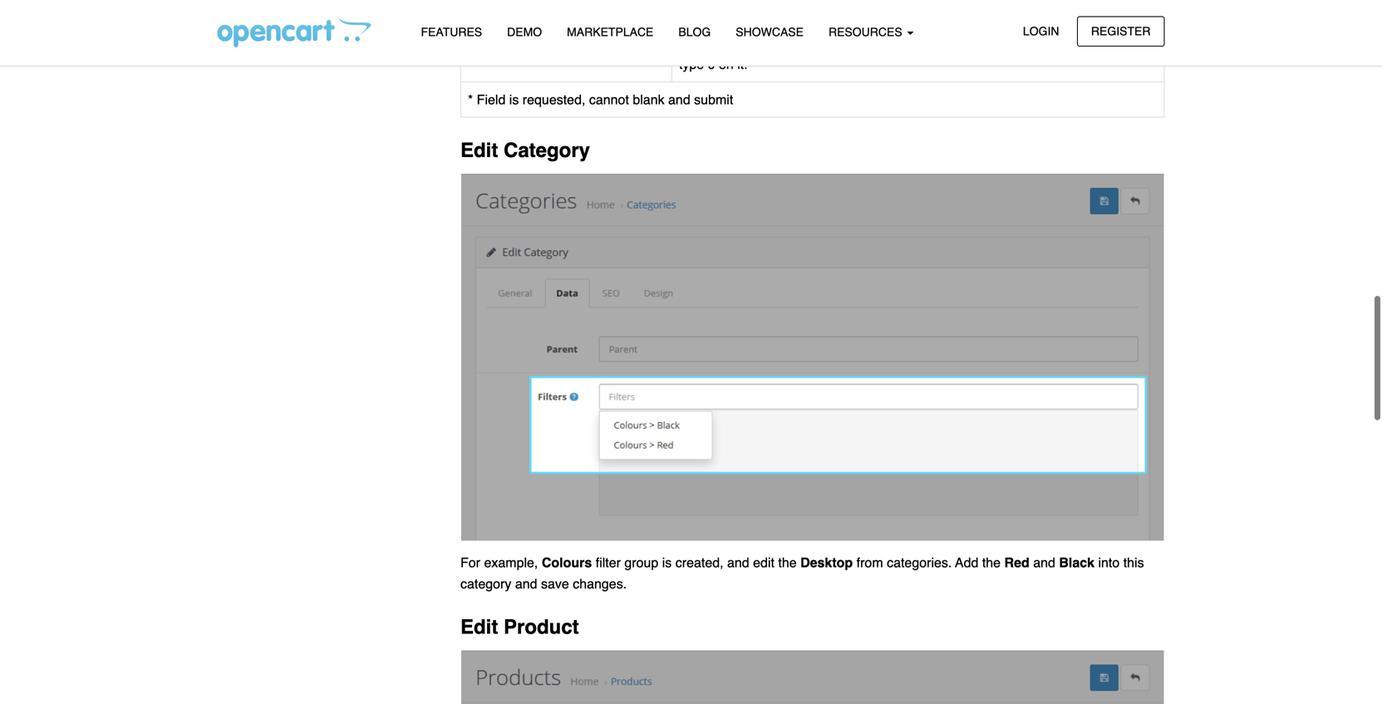 Task type: describe. For each thing, give the bounding box(es) containing it.
category
[[504, 139, 590, 162]]

affect
[[713, 35, 745, 51]]

1 vertical spatial blank
[[633, 92, 665, 107]]

and right red
[[1034, 555, 1056, 570]]

blog
[[679, 25, 711, 39]]

the right the 'affect'
[[749, 35, 767, 51]]

*
[[468, 92, 473, 107]]

features link
[[409, 17, 495, 47]]

login link
[[1009, 16, 1074, 46]]

requested,
[[523, 92, 586, 107]]

can
[[1016, 35, 1041, 51]]

this
[[1124, 555, 1145, 570]]

0 vertical spatial is
[[510, 92, 519, 107]]

order
[[498, 35, 535, 51]]

it
[[1080, 35, 1087, 51]]

for
[[461, 555, 481, 570]]

filter
[[596, 555, 621, 570]]

field
[[477, 92, 506, 107]]

colours
[[542, 555, 592, 570]]

and left 'submit'
[[669, 92, 691, 107]]

front.
[[982, 35, 1013, 51]]

group inside it will affect the values sorting in the group on store front. can leave it blank or type 0 on it.
[[893, 35, 927, 51]]

example,
[[484, 555, 538, 570]]

in
[[857, 35, 867, 51]]

marketplace link
[[555, 17, 666, 47]]

features
[[421, 25, 482, 39]]

changes.
[[573, 576, 627, 592]]

resources
[[829, 25, 906, 39]]

0
[[708, 56, 716, 72]]

it
[[679, 35, 687, 51]]

register
[[1092, 25, 1151, 38]]

demo
[[507, 25, 542, 39]]

add
[[956, 555, 979, 570]]

blog link
[[666, 17, 724, 47]]

demo link
[[495, 17, 555, 47]]

red
[[1005, 555, 1030, 570]]

sorting
[[813, 35, 853, 51]]

edit product
[[461, 616, 579, 639]]

store
[[949, 35, 979, 51]]

1 vertical spatial group
[[625, 555, 659, 570]]

it will affect the values sorting in the group on store front. can leave it blank or type 0 on it.
[[679, 35, 1138, 72]]

edit
[[753, 555, 775, 570]]

product filters image
[[461, 650, 1165, 704]]

showcase link
[[724, 17, 817, 47]]

leave
[[1044, 35, 1076, 51]]

opencart - open source shopping cart solution image
[[217, 17, 371, 47]]

cannot
[[589, 92, 629, 107]]



Task type: locate. For each thing, give the bounding box(es) containing it.
0 vertical spatial blank
[[1090, 35, 1122, 51]]

1 vertical spatial edit
[[461, 616, 498, 639]]

sort
[[468, 35, 495, 51]]

1 horizontal spatial is
[[662, 555, 672, 570]]

0 horizontal spatial is
[[510, 92, 519, 107]]

the right in
[[871, 35, 889, 51]]

on right 0
[[719, 56, 734, 72]]

submit
[[694, 92, 734, 107]]

1 horizontal spatial blank
[[1090, 35, 1122, 51]]

and left the edit
[[728, 555, 750, 570]]

1 horizontal spatial group
[[893, 35, 927, 51]]

group right in
[[893, 35, 927, 51]]

the
[[749, 35, 767, 51], [871, 35, 889, 51], [779, 555, 797, 570], [983, 555, 1001, 570]]

the right add at right
[[983, 555, 1001, 570]]

product
[[504, 616, 579, 639]]

blank right cannot on the left top of page
[[633, 92, 665, 107]]

1 vertical spatial on
[[719, 56, 734, 72]]

from
[[857, 555, 884, 570]]

on left store
[[930, 35, 945, 51]]

edit down category
[[461, 616, 498, 639]]

is left the created,
[[662, 555, 672, 570]]

register link
[[1078, 16, 1165, 46]]

and
[[669, 92, 691, 107], [728, 555, 750, 570], [1034, 555, 1056, 570], [515, 576, 538, 592]]

login
[[1023, 25, 1060, 38]]

created,
[[676, 555, 724, 570]]

group
[[893, 35, 927, 51], [625, 555, 659, 570]]

type
[[679, 56, 704, 72]]

resources link
[[817, 17, 927, 47]]

0 horizontal spatial blank
[[633, 92, 665, 107]]

and inside "into this category and save changes."
[[515, 576, 538, 592]]

edit category
[[461, 139, 590, 162]]

values
[[771, 35, 809, 51]]

into this category and save changes.
[[461, 555, 1145, 592]]

edit
[[461, 139, 498, 162], [461, 616, 498, 639]]

1 edit from the top
[[461, 139, 498, 162]]

into
[[1099, 555, 1120, 570]]

0 vertical spatial group
[[893, 35, 927, 51]]

is
[[510, 92, 519, 107], [662, 555, 672, 570]]

0 vertical spatial edit
[[461, 139, 498, 162]]

blank right it
[[1090, 35, 1122, 51]]

edit down "*" at the top of page
[[461, 139, 498, 162]]

black
[[1060, 555, 1095, 570]]

showcase
[[736, 25, 804, 39]]

2 edit from the top
[[461, 616, 498, 639]]

edit for edit category
[[461, 139, 498, 162]]

for example, colours filter group is created, and edit the desktop from categories. add the red and black
[[461, 555, 1095, 570]]

categories.
[[887, 555, 952, 570]]

edit for edit product
[[461, 616, 498, 639]]

0 horizontal spatial on
[[719, 56, 734, 72]]

category
[[461, 576, 512, 592]]

is right field
[[510, 92, 519, 107]]

blank
[[1090, 35, 1122, 51], [633, 92, 665, 107]]

1 vertical spatial is
[[662, 555, 672, 570]]

it.
[[738, 56, 748, 72]]

or
[[1126, 35, 1138, 51]]

category filters image
[[461, 173, 1165, 542]]

and down example,
[[515, 576, 538, 592]]

1 horizontal spatial on
[[930, 35, 945, 51]]

0 vertical spatial on
[[930, 35, 945, 51]]

* field is requested, cannot blank and submit
[[468, 92, 734, 107]]

the right the edit
[[779, 555, 797, 570]]

group right filter
[[625, 555, 659, 570]]

sort order
[[468, 35, 535, 51]]

will
[[690, 35, 709, 51]]

0 horizontal spatial group
[[625, 555, 659, 570]]

blank inside it will affect the values sorting in the group on store front. can leave it blank or type 0 on it.
[[1090, 35, 1122, 51]]

on
[[930, 35, 945, 51], [719, 56, 734, 72]]

marketplace
[[567, 25, 654, 39]]

save
[[541, 576, 569, 592]]

desktop
[[801, 555, 853, 570]]



Task type: vqa. For each thing, say whether or not it's contained in the screenshot.
. You can just leave it blank for the meantime. on the top of the page
no



